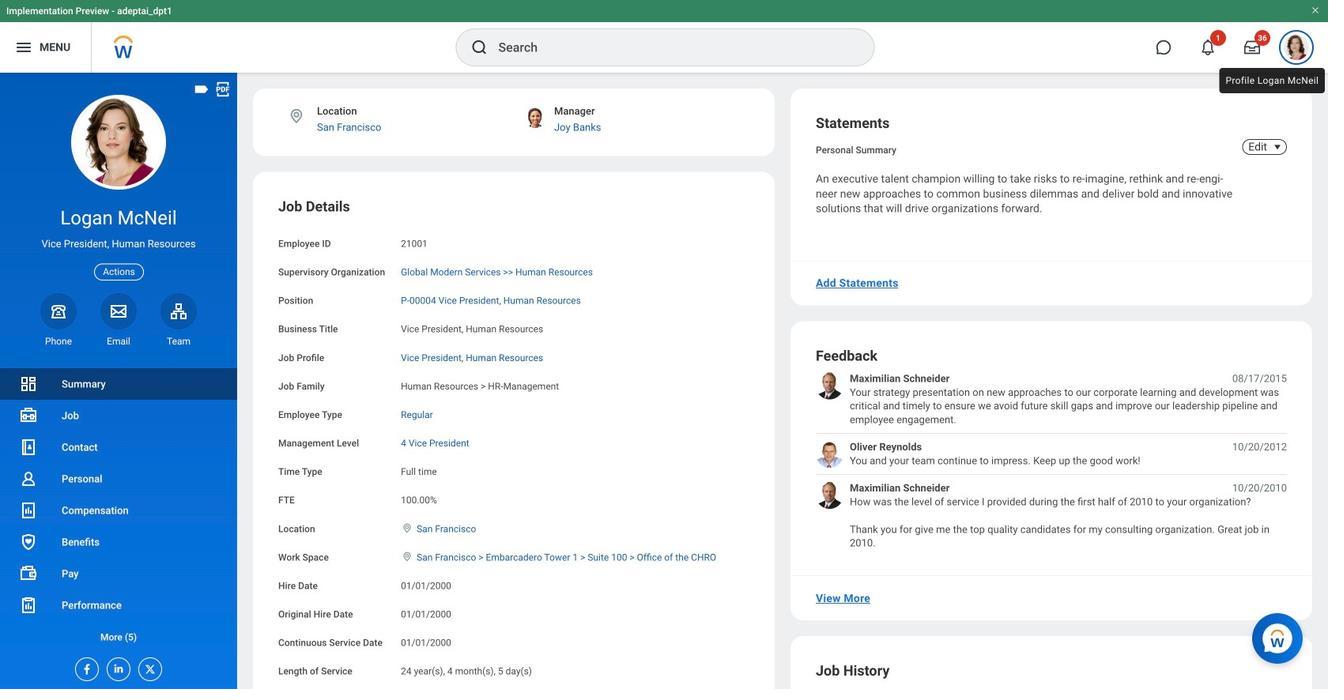 Task type: vqa. For each thing, say whether or not it's contained in the screenshot.
Tag icon
yes



Task type: describe. For each thing, give the bounding box(es) containing it.
profile logan mcneil image
[[1284, 35, 1309, 63]]

2 employee's photo (maximilian schneider) image from the top
[[816, 481, 844, 509]]

personal image
[[19, 470, 38, 489]]

view printable version (pdf) image
[[214, 81, 232, 98]]

full time element
[[401, 463, 437, 478]]

1 horizontal spatial list
[[816, 372, 1287, 550]]

performance image
[[19, 596, 38, 615]]

Search Workday  search field
[[498, 30, 842, 65]]

compensation image
[[19, 501, 38, 520]]

inbox large image
[[1244, 40, 1260, 55]]

email logan mcneil element
[[100, 335, 137, 348]]

justify image
[[14, 38, 33, 57]]

team logan mcneil element
[[160, 335, 197, 348]]

phone image
[[47, 302, 70, 321]]

close environment banner image
[[1311, 6, 1320, 15]]

view team image
[[169, 302, 188, 321]]

mail image
[[109, 302, 128, 321]]

search image
[[470, 38, 489, 57]]

1 employee's photo (maximilian schneider) image from the top
[[816, 372, 844, 400]]



Task type: locate. For each thing, give the bounding box(es) containing it.
navigation pane region
[[0, 73, 237, 689]]

location image
[[288, 108, 305, 125]]

employee's photo (oliver reynolds) image
[[816, 440, 844, 468]]

personal summary element
[[816, 142, 896, 156]]

1 location image from the top
[[401, 523, 414, 534]]

phone logan mcneil element
[[40, 335, 77, 348]]

1 vertical spatial employee's photo (maximilian schneider) image
[[816, 481, 844, 509]]

x image
[[139, 659, 157, 676]]

0 horizontal spatial list
[[0, 368, 237, 653]]

pay image
[[19, 564, 38, 583]]

caret down image
[[1268, 141, 1287, 153]]

location image
[[401, 523, 414, 534], [401, 551, 414, 562]]

employee's photo (maximilian schneider) image down employee's photo (oliver reynolds)
[[816, 481, 844, 509]]

tag image
[[193, 81, 210, 98]]

summary image
[[19, 375, 38, 394]]

benefits image
[[19, 533, 38, 552]]

employee's photo (maximilian schneider) image
[[816, 372, 844, 400], [816, 481, 844, 509]]

facebook image
[[76, 659, 93, 676]]

2 location image from the top
[[401, 551, 414, 562]]

job image
[[19, 406, 38, 425]]

linkedin image
[[108, 659, 125, 675]]

notifications large image
[[1200, 40, 1216, 55]]

banner
[[0, 0, 1328, 73]]

0 vertical spatial location image
[[401, 523, 414, 534]]

list
[[0, 368, 237, 653], [816, 372, 1287, 550]]

contact image
[[19, 438, 38, 457]]

employee's photo (maximilian schneider) image up employee's photo (oliver reynolds)
[[816, 372, 844, 400]]

1 vertical spatial location image
[[401, 551, 414, 562]]

group
[[278, 197, 749, 689]]

tooltip
[[1216, 65, 1328, 96]]

0 vertical spatial employee's photo (maximilian schneider) image
[[816, 372, 844, 400]]



